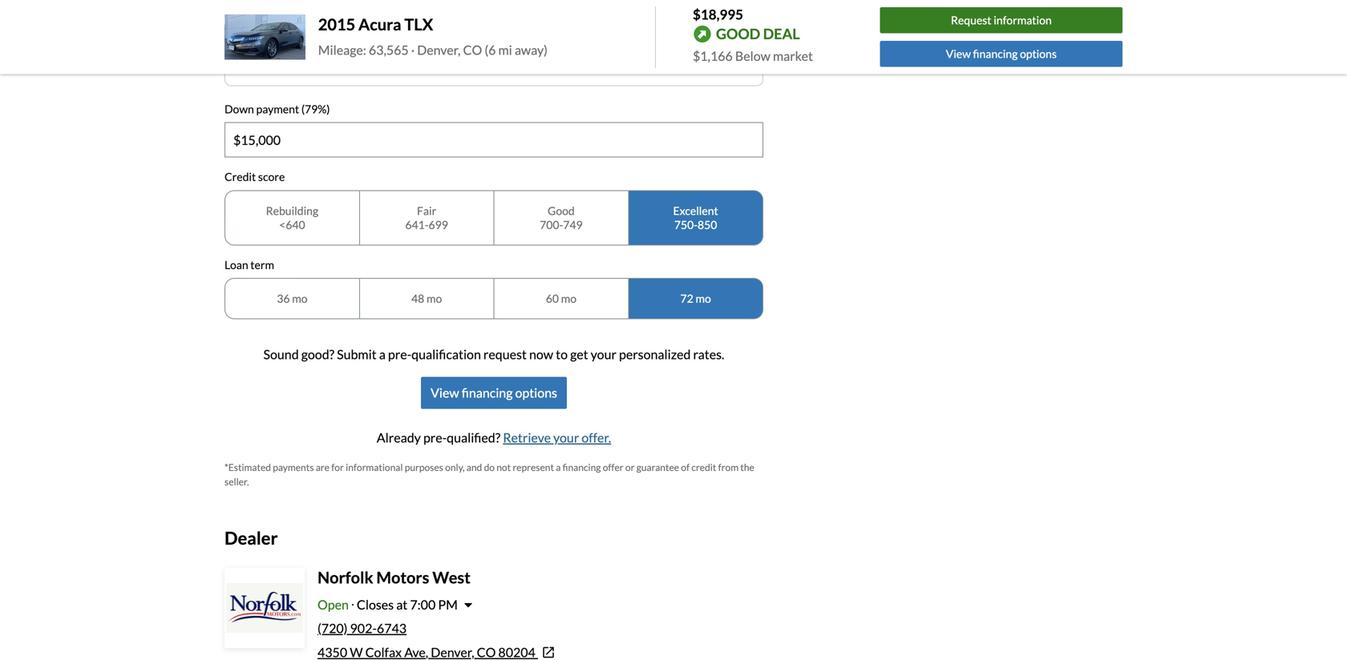 Task type: vqa. For each thing, say whether or not it's contained in the screenshot.
leftmost previous
no



Task type: locate. For each thing, give the bounding box(es) containing it.
1 vertical spatial a
[[556, 462, 561, 474]]

offer.
[[582, 430, 611, 446]]

acura
[[358, 15, 401, 34]]

2015 acura tlx mileage: 63,565 · denver, co (6 mi away)
[[318, 15, 548, 58]]

sound
[[263, 347, 299, 363]]

0 vertical spatial view financing options
[[946, 47, 1057, 60]]

good
[[716, 25, 760, 43]]

away)
[[515, 42, 548, 58]]

mo right the 36
[[292, 292, 307, 306]]

view
[[946, 47, 971, 60], [431, 385, 459, 401]]

request
[[483, 347, 527, 363]]

caret down image
[[464, 599, 472, 612]]

pre-
[[388, 347, 411, 363], [423, 430, 447, 446]]

0 vertical spatial a
[[379, 347, 386, 363]]

down
[[225, 102, 254, 116]]

sound good? submit a pre-qualification request now to get your personalized rates.
[[263, 347, 724, 363]]

pre- up purposes
[[423, 430, 447, 446]]

rates.
[[693, 347, 724, 363]]

4 mo from the left
[[696, 292, 711, 306]]

1 vertical spatial financing
[[462, 385, 513, 401]]

a
[[379, 347, 386, 363], [556, 462, 561, 474]]

·
[[411, 42, 415, 58]]

0 horizontal spatial view
[[431, 385, 459, 401]]

1 horizontal spatial a
[[556, 462, 561, 474]]

60 mo
[[546, 292, 576, 306]]

term
[[250, 258, 274, 272]]

mo right 48
[[427, 292, 442, 306]]

credit
[[691, 462, 716, 474]]

mo for 72 mo
[[696, 292, 711, 306]]

0 horizontal spatial your
[[553, 430, 579, 446]]

1 vertical spatial your
[[553, 430, 579, 446]]

qualification
[[411, 347, 481, 363]]

view financing options
[[946, 47, 1057, 60], [431, 385, 557, 401]]

0 horizontal spatial financing
[[462, 385, 513, 401]]

view financing options button
[[880, 41, 1123, 67], [421, 377, 567, 409]]

1 horizontal spatial view
[[946, 47, 971, 60]]

view financing options down 'sound good? submit a pre-qualification request now to get your personalized rates.'
[[431, 385, 557, 401]]

and
[[466, 462, 482, 474]]

1 horizontal spatial view financing options button
[[880, 41, 1123, 67]]

mo
[[292, 292, 307, 306], [427, 292, 442, 306], [561, 292, 576, 306], [696, 292, 711, 306]]

seller.
[[225, 476, 249, 488]]

1 vertical spatial options
[[515, 385, 557, 401]]

open closes at 7:00 pm
[[318, 597, 458, 613]]

options down information
[[1020, 47, 1057, 60]]

of right co at the top
[[483, 42, 495, 58]]

<640
[[279, 218, 305, 232]]

financing
[[973, 47, 1018, 60], [462, 385, 513, 401], [563, 462, 601, 474]]

1 horizontal spatial your
[[591, 347, 617, 363]]

at
[[396, 597, 408, 613]]

financing down request information button
[[973, 47, 1018, 60]]

(720) 902-6743
[[318, 621, 407, 637]]

a right submit
[[379, 347, 386, 363]]

west
[[432, 569, 471, 588]]

credit score
[[225, 170, 285, 184]]

norfolk motors west image
[[226, 570, 303, 647]]

payment
[[256, 102, 299, 116]]

0 vertical spatial financing
[[973, 47, 1018, 60]]

norfolk
[[318, 569, 373, 588]]

mo right the 60
[[561, 292, 576, 306]]

excellent
[[673, 204, 718, 218]]

are
[[316, 462, 329, 474]]

your right get
[[591, 347, 617, 363]]

0 vertical spatial view
[[946, 47, 971, 60]]

mo for 36 mo
[[292, 292, 307, 306]]

options down now at the left bottom
[[515, 385, 557, 401]]

your left offer.
[[553, 430, 579, 446]]

0 horizontal spatial pre-
[[388, 347, 411, 363]]

1 mo from the left
[[292, 292, 307, 306]]

0 horizontal spatial view financing options button
[[421, 377, 567, 409]]

good deal
[[716, 25, 800, 43]]

of
[[483, 42, 495, 58], [681, 462, 690, 474]]

informational
[[346, 462, 403, 474]]

mo right 72
[[696, 292, 711, 306]]

1 horizontal spatial of
[[681, 462, 690, 474]]

good 700-749
[[540, 204, 583, 232]]

2 vertical spatial financing
[[563, 462, 601, 474]]

motors
[[376, 569, 429, 588]]

a right represent
[[556, 462, 561, 474]]

0 vertical spatial view financing options button
[[880, 41, 1123, 67]]

1 vertical spatial view
[[431, 385, 459, 401]]

of left credit
[[681, 462, 690, 474]]

$1,166
[[693, 48, 733, 64]]

3 mo from the left
[[561, 292, 576, 306]]

1 horizontal spatial financing
[[563, 462, 601, 474]]

norfolk motors west link
[[318, 569, 471, 588]]

view down request
[[946, 47, 971, 60]]

submit
[[337, 347, 377, 363]]

get
[[570, 347, 588, 363]]

the
[[740, 462, 754, 474]]

financing left offer
[[563, 462, 601, 474]]

denver,
[[417, 42, 461, 58]]

financing down 'sound good? submit a pre-qualification request now to get your personalized rates.'
[[462, 385, 513, 401]]

view down qualification
[[431, 385, 459, 401]]

guarantee
[[636, 462, 679, 474]]

0 horizontal spatial of
[[483, 42, 495, 58]]

(720) 902-6743 link
[[318, 621, 407, 637]]

0 horizontal spatial view financing options
[[431, 385, 557, 401]]

0 vertical spatial your
[[591, 347, 617, 363]]

1 vertical spatial of
[[681, 462, 690, 474]]

$1,166 below market
[[693, 48, 813, 64]]

0 vertical spatial options
[[1020, 47, 1057, 60]]

your
[[591, 347, 617, 363], [553, 430, 579, 446]]

pre- right submit
[[388, 347, 411, 363]]

1 horizontal spatial options
[[1020, 47, 1057, 60]]

not
[[497, 462, 511, 474]]

view financing options button down 'sound good? submit a pre-qualification request now to get your personalized rates.'
[[421, 377, 567, 409]]

financing inside *estimated payments are for informational purposes only, and do not represent a financing offer or guarantee of credit from the seller.
[[563, 462, 601, 474]]

view financing options button down request information button
[[880, 41, 1123, 67]]

view financing options down request information button
[[946, 47, 1057, 60]]

2 mo from the left
[[427, 292, 442, 306]]

rebuilding <640
[[266, 204, 318, 232]]

do
[[484, 462, 495, 474]]

for
[[331, 462, 344, 474]]

1 vertical spatial pre-
[[423, 430, 447, 446]]

options
[[1020, 47, 1057, 60], [515, 385, 557, 401]]



Task type: describe. For each thing, give the bounding box(es) containing it.
qualified?
[[447, 430, 500, 446]]

excellent 750-850
[[673, 204, 718, 232]]

offer
[[603, 462, 623, 474]]

0 vertical spatial pre-
[[388, 347, 411, 363]]

dealer
[[225, 528, 278, 549]]

699
[[429, 218, 448, 232]]

a inside *estimated payments are for informational purposes only, and do not represent a financing offer or guarantee of credit from the seller.
[[556, 462, 561, 474]]

loan
[[225, 258, 248, 272]]

now
[[529, 347, 553, 363]]

mileage:
[[318, 42, 366, 58]]

850
[[698, 218, 717, 232]]

co
[[463, 42, 482, 58]]

apr of 9.79%
[[456, 42, 532, 58]]

1 vertical spatial view financing options button
[[421, 377, 567, 409]]

or
[[625, 462, 635, 474]]

700-
[[540, 218, 563, 232]]

down payment (79%)
[[225, 102, 330, 116]]

2015 acura tlx image
[[225, 14, 305, 60]]

only,
[[445, 462, 465, 474]]

retrieve your offer. link
[[503, 430, 611, 446]]

mi
[[498, 42, 512, 58]]

loan term
[[225, 258, 274, 272]]

good
[[548, 204, 575, 218]]

1 horizontal spatial pre-
[[423, 430, 447, 446]]

63,565
[[369, 42, 409, 58]]

(79%)
[[301, 102, 330, 116]]

(720)
[[318, 621, 348, 637]]

tlx
[[404, 15, 433, 34]]

personalized
[[619, 347, 691, 363]]

represent
[[513, 462, 554, 474]]

payments
[[273, 462, 314, 474]]

7:00
[[410, 597, 436, 613]]

(6
[[485, 42, 496, 58]]

already pre-qualified? retrieve your offer.
[[377, 430, 611, 446]]

0 horizontal spatial a
[[379, 347, 386, 363]]

from
[[718, 462, 739, 474]]

rebuilding
[[266, 204, 318, 218]]

72
[[680, 292, 693, 306]]

$18,995
[[693, 6, 743, 22]]

*estimated
[[225, 462, 271, 474]]

closes
[[357, 597, 394, 613]]

Down payment (79%) text field
[[225, 123, 763, 157]]

request information button
[[880, 7, 1123, 33]]

749
[[563, 218, 583, 232]]

deal
[[763, 25, 800, 43]]

to
[[556, 347, 568, 363]]

fair 641-699
[[405, 204, 448, 232]]

641-
[[405, 218, 429, 232]]

mo for 60 mo
[[561, 292, 576, 306]]

36 mo
[[277, 292, 307, 306]]

1 vertical spatial view financing options
[[431, 385, 557, 401]]

market
[[773, 48, 813, 64]]

mo for 48 mo
[[427, 292, 442, 306]]

1 horizontal spatial view financing options
[[946, 47, 1057, 60]]

0 horizontal spatial options
[[515, 385, 557, 401]]

below
[[735, 48, 770, 64]]

36
[[277, 292, 290, 306]]

9.79%
[[497, 42, 532, 58]]

information
[[994, 13, 1052, 27]]

2 horizontal spatial financing
[[973, 47, 1018, 60]]

retrieve
[[503, 430, 551, 446]]

of inside *estimated payments are for informational purposes only, and do not represent a financing offer or guarantee of credit from the seller.
[[681, 462, 690, 474]]

credit
[[225, 170, 256, 184]]

750-
[[674, 218, 698, 232]]

902-
[[350, 621, 377, 637]]

score
[[258, 170, 285, 184]]

6743
[[377, 621, 407, 637]]

*estimated payments are for informational purposes only, and do not represent a financing offer or guarantee of credit from the seller.
[[225, 462, 754, 488]]

purposes
[[405, 462, 443, 474]]

0 vertical spatial of
[[483, 42, 495, 58]]

48 mo
[[411, 292, 442, 306]]

48
[[411, 292, 424, 306]]

norfolk motors west
[[318, 569, 471, 588]]

apr
[[456, 42, 481, 58]]

60
[[546, 292, 559, 306]]

request
[[951, 13, 991, 27]]

pm
[[438, 597, 458, 613]]

request information
[[951, 13, 1052, 27]]

open
[[318, 597, 349, 613]]

fair
[[417, 204, 436, 218]]

already
[[377, 430, 421, 446]]



